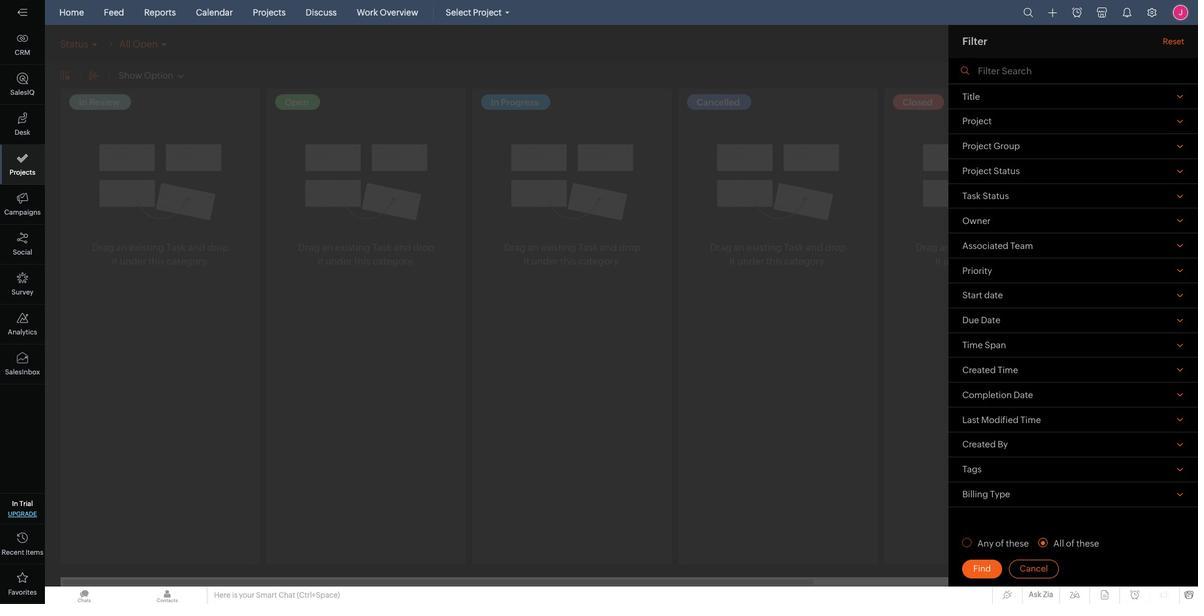 Task type: locate. For each thing, give the bounding box(es) containing it.
analytics
[[8, 328, 37, 336]]

in
[[12, 500, 18, 508]]

discuss link
[[301, 0, 342, 25]]

crm link
[[0, 25, 45, 65]]

(ctrl+space)
[[297, 591, 340, 600]]

overview
[[380, 7, 419, 17]]

campaigns
[[4, 209, 41, 216]]

0 vertical spatial projects
[[253, 7, 286, 17]]

salesinbox
[[5, 368, 40, 376]]

timer image
[[1073, 7, 1083, 17]]

0 horizontal spatial projects
[[10, 169, 35, 176]]

reports link
[[139, 0, 181, 25]]

projects
[[253, 7, 286, 17], [10, 169, 35, 176]]

select
[[446, 7, 472, 17]]

salesinbox link
[[0, 345, 45, 385]]

projects up campaigns "link"
[[10, 169, 35, 176]]

projects link left discuss "link"
[[248, 0, 291, 25]]

select project
[[446, 7, 502, 17]]

desk link
[[0, 105, 45, 145]]

notifications image
[[1123, 7, 1133, 17]]

1 horizontal spatial projects link
[[248, 0, 291, 25]]

reports
[[144, 7, 176, 17]]

projects left discuss "link"
[[253, 7, 286, 17]]

is
[[232, 591, 238, 600]]

contacts image
[[128, 587, 207, 604]]

survey link
[[0, 265, 45, 305]]

smart
[[256, 591, 277, 600]]

social link
[[0, 225, 45, 265]]

1 vertical spatial projects link
[[0, 145, 45, 185]]

favorites
[[8, 589, 37, 596]]

1 vertical spatial projects
[[10, 169, 35, 176]]

marketplace image
[[1098, 7, 1108, 17]]

work
[[357, 7, 378, 17]]

projects link down desk
[[0, 145, 45, 185]]

items
[[26, 549, 43, 556]]

calendar link
[[191, 0, 238, 25]]

your
[[239, 591, 255, 600]]

chats image
[[45, 587, 124, 604]]

0 vertical spatial projects link
[[248, 0, 291, 25]]

ask
[[1030, 591, 1042, 599]]

chat
[[279, 591, 295, 600]]

1 horizontal spatial projects
[[253, 7, 286, 17]]

projects link
[[248, 0, 291, 25], [0, 145, 45, 185]]

search image
[[1024, 7, 1034, 17]]

here
[[214, 591, 231, 600]]

home
[[59, 7, 84, 17]]

desk
[[15, 129, 30, 136]]



Task type: vqa. For each thing, say whether or not it's contained in the screenshot.
the your
yes



Task type: describe. For each thing, give the bounding box(es) containing it.
quick actions image
[[1049, 8, 1058, 17]]

feed
[[104, 7, 124, 17]]

trial
[[19, 500, 33, 508]]

configure settings image
[[1148, 7, 1158, 17]]

recent
[[2, 549, 24, 556]]

analytics link
[[0, 305, 45, 345]]

recent items
[[2, 549, 43, 556]]

project
[[473, 7, 502, 17]]

work overview
[[357, 7, 419, 17]]

in trial upgrade
[[8, 500, 37, 518]]

crm
[[15, 49, 30, 56]]

work overview link
[[352, 0, 424, 25]]

feed link
[[99, 0, 129, 25]]

upgrade
[[8, 511, 37, 518]]

calendar
[[196, 7, 233, 17]]

home link
[[54, 0, 89, 25]]

campaigns link
[[0, 185, 45, 225]]

salesiq
[[10, 89, 35, 96]]

salesiq link
[[0, 65, 45, 105]]

social
[[13, 249, 32, 256]]

here is your smart chat (ctrl+space)
[[214, 591, 340, 600]]

0 horizontal spatial projects link
[[0, 145, 45, 185]]

ask zia
[[1030, 591, 1054, 599]]

discuss
[[306, 7, 337, 17]]

zia
[[1044, 591, 1054, 599]]

survey
[[12, 288, 33, 296]]



